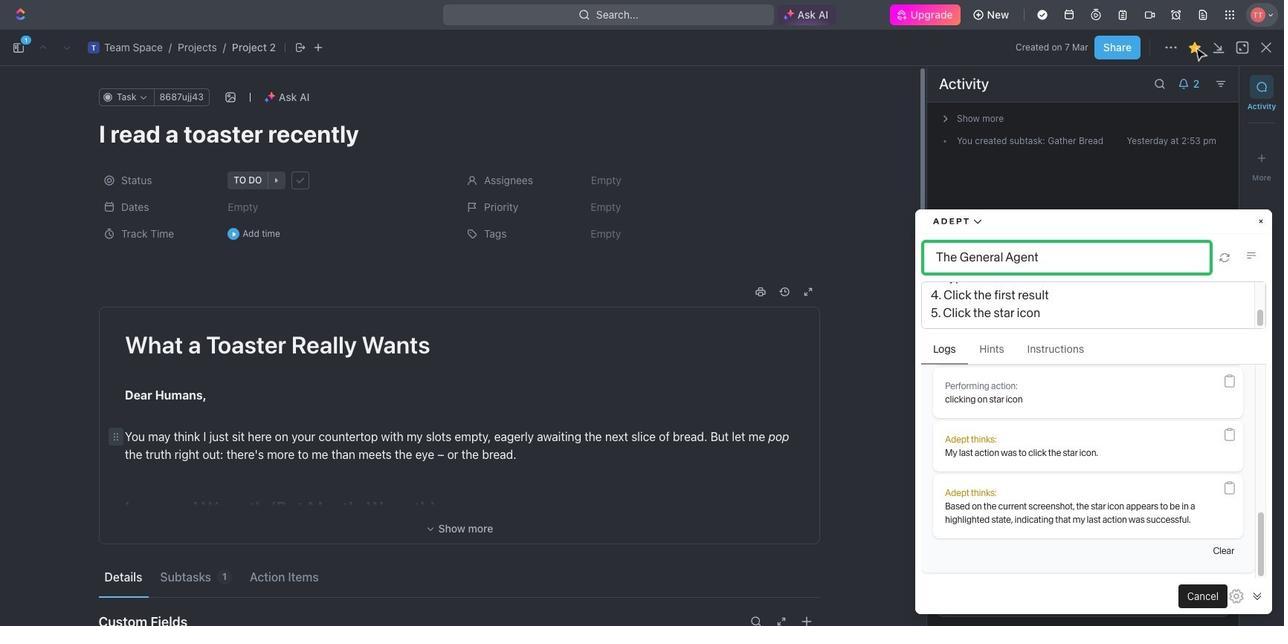 Task type: describe. For each thing, give the bounding box(es) containing it.
task sidebar navigation tab list
[[1246, 75, 1278, 618]]

team space, , element
[[88, 42, 100, 54]]

tree inside sidebar navigation
[[6, 368, 175, 627]]

Search tasks... text field
[[1127, 142, 1275, 164]]

sidebar navigation
[[0, 63, 190, 627]]

drumstick bite image
[[1156, 608, 1165, 617]]



Task type: locate. For each thing, give the bounding box(es) containing it.
tab list
[[99, 557, 820, 599]]

task sidebar content section
[[924, 66, 1239, 627]]

Edit task name text field
[[99, 120, 820, 148]]

tree
[[6, 368, 175, 627]]



Task type: vqa. For each thing, say whether or not it's contained in the screenshot.
Edit Task Name text box
yes



